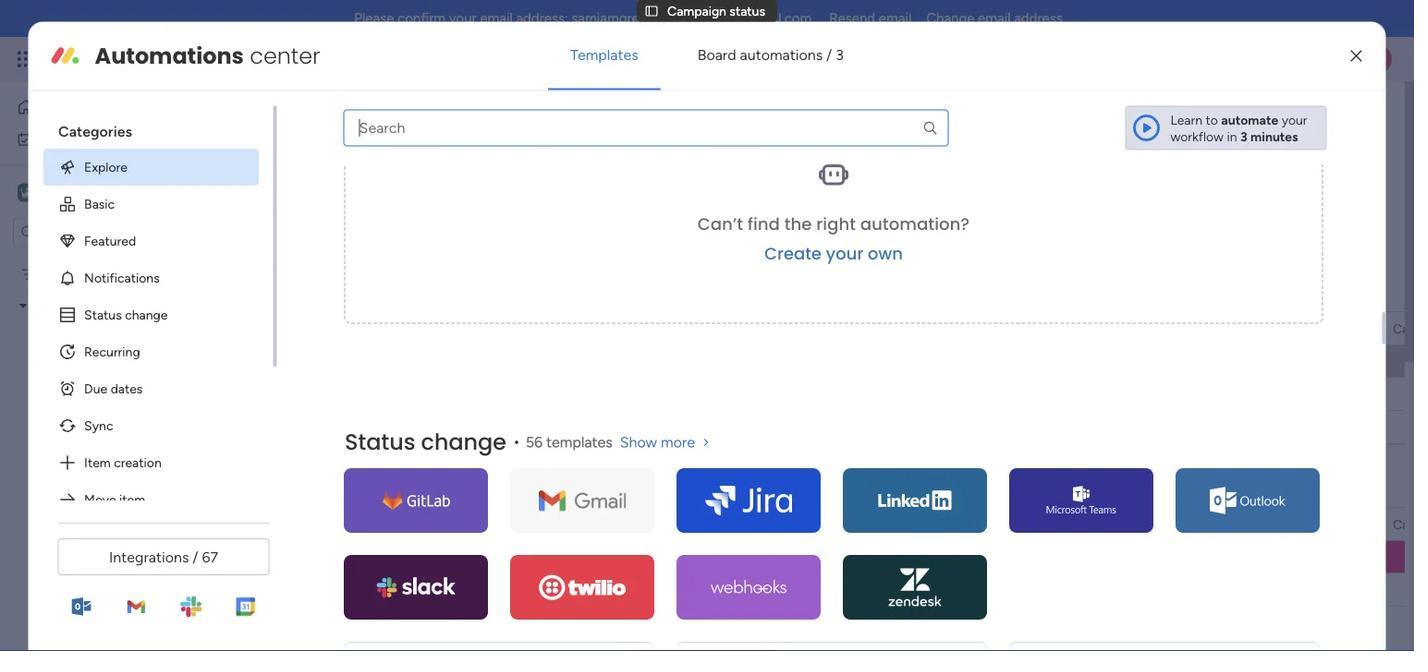 Task type: locate. For each thing, give the bounding box(es) containing it.
Account field
[[735, 319, 794, 339], [735, 515, 794, 535]]

item creation
[[84, 455, 161, 471]]

email right change
[[978, 10, 1011, 27]]

you down campaign status field
[[396, 140, 418, 156]]

3 email from the left
[[978, 10, 1011, 27]]

address
[[1014, 10, 1063, 27]]

your inside can't find the right automation? create your own
[[826, 243, 863, 266]]

1 horizontal spatial status
[[344, 428, 415, 459]]

owner
[[641, 321, 677, 337], [641, 517, 677, 533]]

1 vertical spatial own
[[401, 550, 426, 566]]

change email address
[[927, 10, 1063, 27]]

campaign owner
[[579, 321, 677, 337], [579, 517, 677, 533]]

help for will
[[368, 140, 393, 156]]

sort button
[[659, 215, 724, 245]]

3 down the resend
[[836, 46, 844, 64]]

0 vertical spatial sending date field
[[1202, 319, 1288, 339]]

most
[[574, 281, 618, 305]]

campaign owner down show
[[579, 517, 677, 533]]

0 horizontal spatial status
[[84, 307, 121, 323]]

your up minutes on the right top
[[1282, 112, 1308, 128]]

0 vertical spatial account
[[739, 321, 789, 337]]

list box
[[0, 255, 236, 634]]

2 vertical spatial campaign status
[[64, 330, 162, 345]]

show more link
[[620, 434, 713, 453]]

sending for 2nd sending date field from the bottom of the page
[[1207, 321, 1255, 337]]

1 vertical spatial you
[[454, 281, 485, 305]]

campaign down marketing on the left
[[64, 330, 123, 345]]

Sending date field
[[1202, 319, 1288, 339], [1202, 515, 1288, 535]]

email right the resend
[[879, 10, 912, 27]]

None search field
[[344, 110, 949, 147]]

1 campaign owner from the top
[[579, 321, 677, 337]]

workflow left one
[[754, 140, 807, 156]]

change
[[124, 307, 167, 323], [421, 428, 506, 459]]

0 vertical spatial help
[[368, 140, 393, 156]]

1 horizontal spatial 3
[[1241, 129, 1248, 144]]

0 horizontal spatial change
[[124, 307, 167, 323]]

campaign owner for audience
[[579, 517, 677, 533]]

1 vertical spatial owner
[[641, 517, 677, 533]]

campaign down most
[[579, 321, 638, 337]]

1 vertical spatial sending date field
[[1202, 515, 1288, 535]]

3 down automate
[[1241, 129, 1248, 144]]

public board image
[[40, 329, 57, 346], [40, 360, 57, 378]]

status up recurring
[[84, 307, 121, 323]]

find
[[748, 213, 780, 237]]

campaign owner field for goal
[[574, 319, 682, 339]]

0 horizontal spatial in
[[810, 140, 820, 156]]

owner down this
[[641, 321, 677, 337]]

workspace selection element
[[18, 182, 163, 206]]

move item option
[[43, 481, 259, 518]]

email for change email address
[[978, 10, 1011, 27]]

1 audience from the top
[[866, 321, 921, 337]]

0 vertical spatial the
[[784, 213, 812, 237]]

0 vertical spatial change
[[124, 307, 167, 323]]

you right add
[[377, 550, 398, 566]]

status up team
[[445, 96, 536, 137]]

0 vertical spatial sending
[[1207, 321, 1255, 337]]

1 horizontal spatial in
[[1227, 129, 1238, 144]]

automate
[[1222, 112, 1279, 128]]

1 vertical spatial date
[[1258, 517, 1284, 533]]

1 horizontal spatial help
[[412, 281, 449, 305]]

0 vertical spatial account field
[[735, 319, 794, 339]]

can't
[[698, 213, 743, 237]]

status inside option
[[84, 307, 121, 323]]

due dates option
[[43, 370, 259, 407]]

email
[[480, 10, 513, 27], [879, 10, 912, 27], [978, 10, 1011, 27]]

1 horizontal spatial status change
[[344, 428, 506, 459]]

0 horizontal spatial the
[[542, 281, 570, 305]]

own down automation?
[[868, 243, 903, 266]]

status up the upcoming
[[344, 428, 415, 459]]

campaign status up the will on the left top of page
[[281, 96, 536, 137]]

workspace.
[[849, 140, 914, 156]]

Campaign owner field
[[574, 319, 682, 339], [574, 515, 682, 535]]

1 owner from the top
[[641, 321, 677, 337]]

0 vertical spatial status change
[[84, 307, 167, 323]]

help inside field
[[412, 281, 449, 305]]

0 vertical spatial owner
[[641, 321, 677, 337]]

1 horizontal spatial status
[[445, 96, 536, 137]]

and down campaign status field
[[421, 140, 442, 156]]

1 account from the top
[[739, 321, 789, 337]]

campaign owner field down of
[[574, 319, 682, 339]]

2 campaign owner field from the top
[[574, 515, 682, 535]]

marketing
[[68, 298, 126, 314]]

0 horizontal spatial work
[[62, 131, 90, 147]]

0 vertical spatial status
[[84, 307, 121, 323]]

please
[[354, 10, 394, 27]]

0 vertical spatial date
[[1258, 321, 1284, 337]]

status change inside status change option
[[84, 307, 167, 323]]

automation?
[[860, 213, 970, 237]]

0 vertical spatial 3
[[836, 46, 844, 64]]

own
[[868, 243, 903, 266], [401, 550, 426, 566]]

2 horizontal spatial campaign status
[[668, 3, 765, 19]]

0 vertical spatial to
[[1206, 112, 1218, 128]]

1 vertical spatial work
[[62, 131, 90, 147]]

Few tips to help you make the most of this template :) field
[[313, 281, 777, 305]]

1 vertical spatial help
[[412, 281, 449, 305]]

2 horizontal spatial status
[[730, 3, 765, 19]]

workflow down learn
[[1171, 129, 1224, 144]]

/ down invite / 1
[[1301, 173, 1306, 189]]

campaign ideas and requests
[[64, 361, 234, 377]]

2 date from the top
[[1258, 517, 1284, 533]]

invite / 1
[[1283, 109, 1332, 124]]

status change up the upcoming campaigns at the bottom of page
[[344, 428, 506, 459]]

work
[[149, 49, 183, 69], [62, 131, 90, 147]]

1 horizontal spatial change
[[421, 428, 506, 459]]

2 email from the left
[[879, 10, 912, 27]]

Goal field
[[1035, 319, 1071, 339], [1035, 515, 1071, 535]]

2 goal field from the top
[[1035, 515, 1071, 535]]

help for to
[[412, 281, 449, 305]]

public board image for campaign status
[[40, 329, 57, 346]]

more
[[661, 435, 695, 452]]

1 vertical spatial goal field
[[1035, 515, 1071, 535]]

and
[[421, 140, 442, 156], [563, 140, 584, 156], [114, 267, 136, 282], [159, 361, 181, 377]]

email left address:
[[480, 10, 513, 27]]

0 horizontal spatial status
[[126, 330, 162, 345]]

in down learn to automate
[[1227, 129, 1238, 144]]

1 vertical spatial campaign owner
[[579, 517, 677, 533]]

item
[[119, 492, 145, 508]]

work right the my
[[62, 131, 90, 147]]

workspace
[[86, 184, 161, 202]]

you left make
[[454, 281, 485, 305]]

/ 3
[[1301, 173, 1317, 189]]

2 sending from the top
[[1207, 517, 1255, 533]]

1 vertical spatial sending date
[[1207, 517, 1284, 533]]

to right tips
[[391, 281, 408, 305]]

None field
[[1389, 319, 1415, 339], [1389, 515, 1415, 535], [1389, 319, 1415, 339], [1389, 515, 1415, 535]]

3 minutes
[[1241, 129, 1299, 144]]

campaign status
[[668, 3, 765, 19], [281, 96, 536, 137], [64, 330, 162, 345]]

activity
[[1162, 109, 1207, 124]]

0 vertical spatial audience field
[[862, 319, 926, 339]]

1 vertical spatial goal
[[1040, 517, 1066, 533]]

sending date
[[1207, 321, 1284, 337], [1207, 517, 1284, 533]]

main
[[309, 173, 337, 189]]

1 audience field from the top
[[862, 319, 926, 339]]

of
[[622, 281, 639, 305]]

1 vertical spatial campaign status
[[281, 96, 536, 137]]

own left campaign
[[401, 550, 426, 566]]

0 horizontal spatial to
[[391, 281, 408, 305]]

3 down invite / 1
[[1310, 173, 1317, 189]]

audience
[[866, 321, 921, 337], [866, 517, 921, 533]]

automations  center image
[[50, 41, 80, 71]]

0 vertical spatial sending date
[[1207, 321, 1284, 337]]

1 horizontal spatial the
[[784, 213, 812, 237]]

1 vertical spatial account
[[739, 517, 789, 533]]

templates
[[571, 46, 639, 64]]

1 vertical spatial public board image
[[40, 360, 57, 378]]

team
[[474, 140, 504, 156]]

see
[[843, 139, 865, 155]]

campaign
[[429, 550, 486, 566]]

management
[[187, 49, 287, 69]]

automations
[[740, 46, 823, 64]]

1 sending date field from the top
[[1202, 319, 1288, 339]]

2 owner from the top
[[641, 517, 677, 533]]

2 public board image from the top
[[40, 360, 57, 378]]

1 horizontal spatial workflow
[[1171, 129, 1224, 144]]

address:
[[516, 10, 568, 27]]

0 vertical spatial campaign owner
[[579, 321, 677, 337]]

option
[[0, 258, 236, 262]]

select product image
[[17, 50, 35, 68]]

campaign status down marketing on the left
[[64, 330, 162, 345]]

0 horizontal spatial 3
[[836, 46, 844, 64]]

basic
[[84, 196, 114, 212]]

2 campaign owner from the top
[[579, 517, 677, 533]]

2 audience from the top
[[866, 517, 921, 533]]

board automations / 3
[[698, 46, 844, 64]]

0 horizontal spatial status change
[[84, 307, 167, 323]]

the left most
[[542, 281, 570, 305]]

status up board automations / 3 button
[[730, 3, 765, 19]]

campaign owner field for audience
[[574, 515, 682, 535]]

56 templates
[[526, 435, 612, 452]]

hide
[[759, 222, 787, 238]]

change email address link
[[927, 10, 1063, 27]]

my
[[41, 131, 58, 147]]

Campaign status field
[[276, 96, 540, 137]]

1 date from the top
[[1258, 321, 1284, 337]]

help right the will on the left top of page
[[368, 140, 393, 156]]

your inside your workflow in
[[1282, 112, 1308, 128]]

item
[[318, 222, 344, 238], [424, 320, 450, 336], [84, 455, 110, 471], [424, 516, 450, 532]]

0 horizontal spatial workflow
[[754, 140, 807, 156]]

1 vertical spatial sending
[[1207, 517, 1255, 533]]

campaign's
[[685, 140, 751, 156]]

account
[[739, 321, 789, 337], [739, 517, 789, 533]]

help
[[368, 140, 393, 156], [412, 281, 449, 305]]

due
[[84, 381, 107, 397]]

status change down notifications
[[84, 307, 167, 323]]

work inside the my work button
[[62, 131, 90, 147]]

help right tips
[[412, 281, 449, 305]]

0 vertical spatial audience
[[866, 321, 921, 337]]

in
[[1227, 129, 1238, 144], [810, 140, 820, 156]]

1 vertical spatial audience field
[[862, 515, 926, 535]]

1 public board image from the top
[[40, 329, 57, 346]]

caret down image
[[19, 300, 27, 313]]

1 vertical spatial audience
[[866, 517, 921, 533]]

1 horizontal spatial to
[[1206, 112, 1218, 128]]

monday work management
[[82, 49, 287, 69]]

1 vertical spatial 3
[[1241, 129, 1248, 144]]

0 vertical spatial goal field
[[1035, 319, 1071, 339]]

change
[[927, 10, 975, 27]]

basic option
[[43, 186, 259, 223]]

workspace image
[[18, 183, 36, 203], [20, 183, 33, 203]]

/ left 1
[[1319, 109, 1324, 124]]

2 horizontal spatial 3
[[1310, 173, 1317, 189]]

1 sending from the top
[[1207, 321, 1255, 337]]

templates button
[[548, 33, 661, 77]]

1 horizontal spatial email
[[879, 10, 912, 27]]

1 vertical spatial status
[[344, 428, 415, 459]]

1 horizontal spatial work
[[149, 49, 183, 69]]

to right learn
[[1206, 112, 1218, 128]]

0 vertical spatial own
[[868, 243, 903, 266]]

add to favorites image
[[580, 107, 598, 125]]

0 vertical spatial goal
[[1040, 321, 1066, 337]]

owner down show more
[[641, 517, 677, 533]]

your down right at the right top of the page
[[826, 243, 863, 266]]

1 vertical spatial account field
[[735, 515, 794, 535]]

integrations / 67 button
[[58, 539, 270, 576]]

1 vertical spatial the
[[542, 281, 570, 305]]

automations
[[95, 40, 244, 71]]

the up create
[[784, 213, 812, 237]]

0 vertical spatial public board image
[[40, 329, 57, 346]]

campaign owner field down show
[[574, 515, 682, 535]]

work right monday on the top left of page
[[149, 49, 183, 69]]

change up campaigns
[[421, 428, 506, 459]]

0 horizontal spatial email
[[480, 10, 513, 27]]

campaign down templates
[[579, 517, 638, 533]]

work for monday
[[149, 49, 183, 69]]

sam's
[[43, 184, 82, 202]]

show board description image
[[549, 107, 571, 126]]

requests
[[184, 361, 234, 377]]

the
[[784, 213, 812, 237], [542, 281, 570, 305]]

goal
[[1040, 321, 1066, 337], [1040, 517, 1066, 533]]

ideas
[[126, 361, 156, 377]]

to
[[1206, 112, 1218, 128], [391, 281, 408, 305]]

status up ideas at left bottom
[[126, 330, 162, 345]]

sort
[[688, 222, 713, 238]]

categories heading
[[43, 106, 259, 149]]

0 vertical spatial work
[[149, 49, 183, 69]]

you for and
[[396, 140, 418, 156]]

campaign owner down of
[[579, 321, 677, 337]]

0 vertical spatial you
[[396, 140, 418, 156]]

0 vertical spatial campaign status
[[668, 3, 765, 19]]

change inside option
[[124, 307, 167, 323]]

sam green image
[[1363, 44, 1392, 74]]

/ left 67
[[193, 549, 198, 566]]

/
[[827, 46, 832, 64], [1319, 109, 1324, 124], [1301, 173, 1306, 189], [193, 549, 198, 566]]

you inside field
[[454, 281, 485, 305]]

see plans image
[[307, 48, 323, 70]]

status
[[730, 3, 765, 19], [445, 96, 536, 137], [126, 330, 162, 345]]

sending for second sending date field from the top
[[1207, 517, 1255, 533]]

2 horizontal spatial email
[[978, 10, 1011, 27]]

1 campaign owner field from the top
[[574, 319, 682, 339]]

your right track
[[620, 140, 645, 156]]

in left one
[[810, 140, 820, 156]]

change up the "recurring" option
[[124, 307, 167, 323]]

1 goal from the top
[[1040, 321, 1066, 337]]

1 vertical spatial to
[[391, 281, 408, 305]]

1 horizontal spatial own
[[868, 243, 903, 266]]

0 horizontal spatial help
[[368, 140, 393, 156]]

:)
[[760, 281, 773, 305]]

list box containing green eggs and ham
[[0, 255, 236, 634]]

status change
[[84, 307, 167, 323], [344, 428, 506, 459]]

2 audience field from the top
[[862, 515, 926, 535]]

1 vertical spatial campaign owner field
[[574, 515, 682, 535]]

you for make
[[454, 281, 485, 305]]

will
[[346, 140, 365, 156]]

sam's workspace
[[43, 184, 161, 202]]

0 vertical spatial campaign owner field
[[574, 319, 682, 339]]

create your own link
[[764, 243, 903, 266]]

Audience field
[[862, 319, 926, 339], [862, 515, 926, 535]]

campaign status up board
[[668, 3, 765, 19]]

1 sending date from the top
[[1207, 321, 1284, 337]]



Task type: vqa. For each thing, say whether or not it's contained in the screenshot.
the circle o icon associated with Upload
no



Task type: describe. For each thing, give the bounding box(es) containing it.
1 vertical spatial change
[[421, 428, 506, 459]]

1 account field from the top
[[735, 319, 794, 339]]

/ inside button
[[193, 549, 198, 566]]

samiamgreeneggsnham27@gmail.com
[[572, 10, 812, 27]]

2 vertical spatial 3
[[1310, 173, 1317, 189]]

move
[[84, 492, 116, 508]]

center
[[250, 40, 321, 71]]

one
[[824, 140, 845, 156]]

my work button
[[11, 124, 199, 154]]

board automations / 3 button
[[676, 33, 866, 77]]

track
[[587, 140, 616, 156]]

email marketing
[[33, 298, 126, 314]]

minutes
[[1251, 129, 1299, 144]]

1 workspace image from the left
[[18, 183, 36, 203]]

see more link
[[841, 138, 900, 156]]

table
[[340, 173, 370, 189]]

recurring
[[84, 344, 140, 360]]

56
[[526, 435, 542, 452]]

resend email link
[[830, 10, 912, 27]]

tips
[[355, 281, 386, 305]]

0 horizontal spatial own
[[401, 550, 426, 566]]

learn
[[1171, 112, 1203, 128]]

main table
[[309, 173, 370, 189]]

featured option
[[43, 223, 259, 259]]

show
[[620, 435, 657, 452]]

2 sending date from the top
[[1207, 517, 1284, 533]]

upcoming
[[318, 477, 406, 501]]

2 vertical spatial you
[[377, 550, 398, 566]]

few tips to help you make the most of this template :)
[[318, 281, 773, 305]]

2 sending date field from the top
[[1202, 515, 1288, 535]]

campaign up the will on the left top of page
[[281, 96, 438, 137]]

resend
[[830, 10, 876, 27]]

categories list box
[[43, 106, 277, 518]]

your workflow in
[[1171, 112, 1308, 144]]

integrations / 67
[[109, 549, 218, 566]]

and right run,
[[563, 140, 584, 156]]

notifications option
[[43, 259, 259, 296]]

right
[[816, 213, 856, 237]]

the inside field
[[542, 281, 570, 305]]

eggs
[[82, 267, 111, 282]]

date for 2nd sending date field from the bottom of the page
[[1258, 321, 1284, 337]]

2 workspace image from the left
[[20, 183, 33, 203]]

new item
[[288, 222, 344, 238]]

2 account from the top
[[739, 517, 789, 533]]

3 inside board automations / 3 button
[[836, 46, 844, 64]]

campaign owner for goal
[[579, 321, 677, 337]]

categories
[[58, 122, 132, 140]]

template
[[678, 281, 756, 305]]

please confirm your email address: samiamgreeneggsnham27@gmail.com
[[354, 10, 812, 27]]

move item
[[84, 492, 145, 508]]

item inside button
[[318, 222, 344, 238]]

green
[[43, 267, 79, 282]]

ham
[[139, 267, 166, 282]]

resend email
[[830, 10, 912, 27]]

add you own campaign
[[349, 550, 486, 566]]

Search in workspace field
[[39, 222, 154, 243]]

/ down the resend
[[827, 46, 832, 64]]

hide button
[[730, 215, 798, 245]]

creation
[[113, 455, 161, 471]]

sam's workspace button
[[13, 177, 184, 208]]

board
[[310, 140, 343, 156]]

owner for goal
[[641, 321, 677, 337]]

public board image for campaign ideas and requests
[[40, 360, 57, 378]]

2 vertical spatial status
[[126, 330, 162, 345]]

67
[[202, 549, 218, 566]]

this
[[643, 281, 674, 305]]

1 horizontal spatial campaign status
[[281, 96, 536, 137]]

learn to automate
[[1171, 112, 1279, 128]]

and right ideas at left bottom
[[159, 361, 181, 377]]

status change option
[[43, 296, 259, 333]]

explore
[[84, 159, 127, 175]]

integrations
[[109, 549, 189, 566]]

featured
[[84, 233, 136, 249]]

this board will help you and your team plan, run, and track your entire campaign's workflow in one workspace.
[[283, 140, 914, 156]]

1 email from the left
[[480, 10, 513, 27]]

monday
[[82, 49, 146, 69]]

owner for audience
[[641, 517, 677, 533]]

plan,
[[507, 140, 534, 156]]

main table button
[[280, 166, 384, 196]]

0 vertical spatial status
[[730, 3, 765, 19]]

explore option
[[43, 149, 259, 186]]

invite / 1 button
[[1249, 102, 1341, 131]]

confirm
[[398, 10, 446, 27]]

add
[[349, 550, 373, 566]]

own inside can't find the right automation? create your own
[[868, 243, 903, 266]]

date for second sending date field from the top
[[1258, 517, 1284, 533]]

activity button
[[1154, 102, 1242, 131]]

the inside can't find the right automation? create your own
[[784, 213, 812, 237]]

automations center
[[95, 40, 321, 71]]

Upcoming campaigns field
[[313, 477, 512, 501]]

my work
[[41, 131, 90, 147]]

upcoming campaigns
[[318, 477, 508, 501]]

work for my
[[62, 131, 90, 147]]

to inside field
[[391, 281, 408, 305]]

new
[[288, 222, 315, 238]]

email for resend email
[[879, 10, 912, 27]]

1 goal field from the top
[[1035, 319, 1071, 339]]

your right "confirm"
[[449, 10, 477, 27]]

can't find the right automation? create your own
[[698, 213, 970, 266]]

show more
[[620, 435, 695, 452]]

green eggs and ham
[[43, 267, 166, 282]]

workflow inside your workflow in
[[1171, 129, 1224, 144]]

see more
[[843, 139, 898, 155]]

campaign up board
[[668, 3, 727, 19]]

sync
[[84, 418, 113, 434]]

in inside your workflow in
[[1227, 129, 1238, 144]]

campaigns
[[410, 477, 508, 501]]

home image
[[17, 98, 35, 116]]

few
[[318, 281, 351, 305]]

invite
[[1283, 109, 1316, 124]]

Search for a column type search field
[[344, 110, 949, 147]]

templates
[[546, 435, 612, 452]]

1 vertical spatial status
[[445, 96, 536, 137]]

1 vertical spatial status change
[[344, 428, 506, 459]]

1
[[1327, 109, 1332, 124]]

recurring option
[[43, 333, 259, 370]]

new item button
[[280, 215, 352, 245]]

item inside option
[[84, 455, 110, 471]]

0 horizontal spatial campaign status
[[64, 330, 162, 345]]

2 goal from the top
[[1040, 517, 1066, 533]]

notifications
[[84, 270, 159, 286]]

make
[[490, 281, 538, 305]]

this
[[283, 140, 306, 156]]

entire
[[648, 140, 682, 156]]

your left team
[[446, 140, 471, 156]]

dates
[[110, 381, 142, 397]]

sync option
[[43, 407, 259, 444]]

search image
[[922, 120, 939, 137]]

campaign up due
[[64, 361, 123, 377]]

and left ham
[[114, 267, 136, 282]]

2 account field from the top
[[735, 515, 794, 535]]

item creation option
[[43, 444, 259, 481]]



